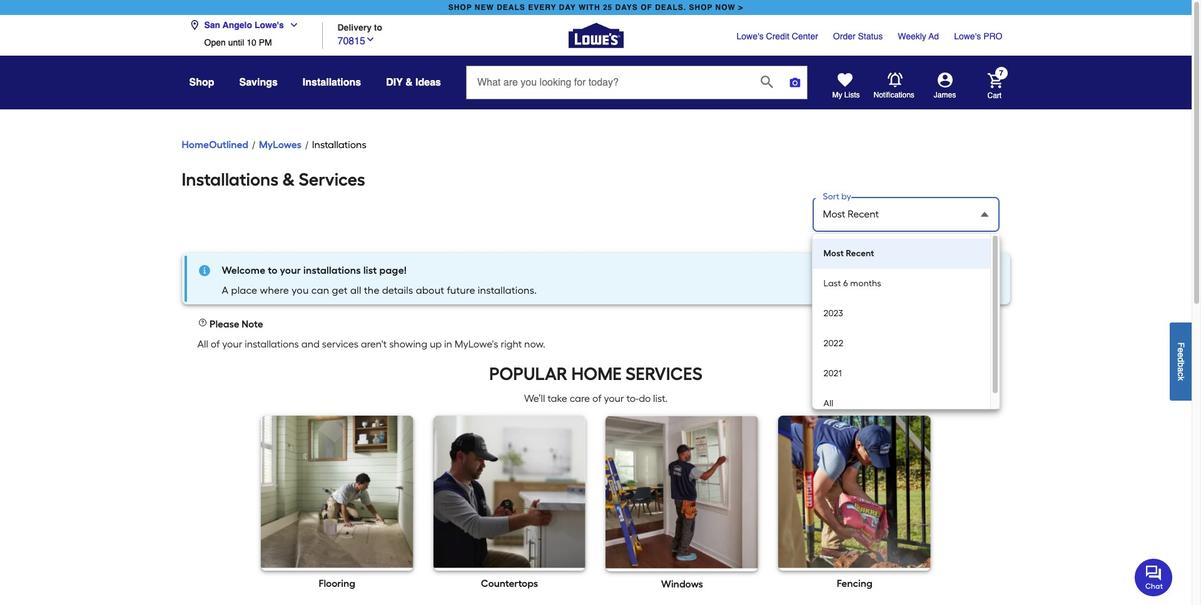 Task type: vqa. For each thing, say whether or not it's contained in the screenshot.
the top to
yes



Task type: locate. For each thing, give the bounding box(es) containing it.
your
[[280, 265, 301, 277], [222, 339, 243, 351], [604, 393, 625, 405]]

shop
[[189, 77, 214, 88]]

1 shop from the left
[[449, 3, 472, 12]]

camera image
[[789, 76, 802, 89]]

san angelo lowe's
[[204, 20, 284, 30]]

1 vertical spatial installations
[[245, 339, 299, 351]]

& right "diy"
[[406, 77, 413, 88]]

None search field
[[466, 66, 808, 111]]

we'll take care of your to-do list.
[[524, 393, 668, 405]]

1 vertical spatial installations
[[312, 139, 367, 151]]

to for delivery
[[374, 22, 383, 32]]

in
[[444, 339, 452, 351]]

1 vertical spatial of
[[593, 393, 602, 405]]

0 vertical spatial &
[[406, 77, 413, 88]]

all inside button
[[824, 399, 834, 409]]

1 horizontal spatial installations
[[304, 265, 361, 277]]

mylowes
[[259, 139, 302, 151]]

shop new deals every day with 25 days of deals. shop now > link
[[446, 0, 746, 15]]

installations for bottom the installations button
[[312, 139, 367, 151]]

installations.
[[478, 285, 537, 297]]

center
[[792, 31, 819, 41]]

deals.
[[655, 3, 687, 12]]

your for of
[[222, 339, 243, 351]]

installations down 70815
[[303, 77, 361, 88]]

to up chevron down icon
[[374, 22, 383, 32]]

all down 2021
[[824, 399, 834, 409]]

installations down homeoutlined link
[[182, 169, 279, 190]]

& down mylowes link
[[283, 169, 295, 190]]

10
[[247, 38, 257, 48]]

1 horizontal spatial of
[[593, 393, 602, 405]]

lowe's home improvement notification center image
[[888, 73, 903, 88]]

right
[[501, 339, 522, 351]]

all for all of your installations and services aren't showing up in mylowe's right now.
[[197, 339, 208, 351]]

lowe's up the pm
[[255, 20, 284, 30]]

0 horizontal spatial shop
[[449, 3, 472, 12]]

2 horizontal spatial lowe's
[[955, 31, 982, 41]]

get
[[332, 285, 348, 297]]

months
[[851, 279, 882, 289]]

most recent
[[824, 248, 875, 259]]

installations up "services"
[[312, 139, 367, 151]]

your up you
[[280, 265, 301, 277]]

installations up get
[[304, 265, 361, 277]]

1 horizontal spatial &
[[406, 77, 413, 88]]

ideas
[[416, 77, 441, 88]]

0 vertical spatial installations
[[303, 77, 361, 88]]

installations down note
[[245, 339, 299, 351]]

the
[[364, 285, 380, 297]]

lowe's left pro
[[955, 31, 982, 41]]

0 horizontal spatial lowe's
[[255, 20, 284, 30]]

all button
[[813, 389, 991, 419]]

1 horizontal spatial shop
[[689, 3, 713, 12]]

0 vertical spatial installations
[[304, 265, 361, 277]]

0 horizontal spatial all
[[197, 339, 208, 351]]

0 vertical spatial all
[[197, 339, 208, 351]]

2 shop from the left
[[689, 3, 713, 12]]

of
[[211, 339, 220, 351], [593, 393, 602, 405]]

0 horizontal spatial installations
[[245, 339, 299, 351]]

70815 button
[[338, 32, 376, 49]]

details
[[382, 285, 413, 297]]

diy
[[386, 77, 403, 88]]

0 horizontal spatial your
[[222, 339, 243, 351]]

can
[[312, 285, 329, 297]]

shop left now
[[689, 3, 713, 12]]

all down help outlined image
[[197, 339, 208, 351]]

chat invite button image
[[1135, 559, 1174, 597]]

new
[[475, 3, 494, 12]]

and
[[301, 339, 320, 351]]

lowe's for lowe's credit center
[[737, 31, 764, 41]]

every
[[528, 3, 557, 12]]

showing
[[389, 339, 428, 351]]

until
[[228, 38, 244, 48]]

0 vertical spatial of
[[211, 339, 220, 351]]

order status
[[834, 31, 883, 41]]

please
[[210, 319, 240, 330]]

note
[[242, 319, 263, 330]]

shop
[[449, 3, 472, 12], [689, 3, 713, 12]]

now
[[716, 3, 736, 12]]

all of your installations and services aren't showing up in mylowe's right now.
[[197, 339, 546, 351]]

installations for list
[[304, 265, 361, 277]]

care
[[570, 393, 590, 405]]

services
[[626, 364, 703, 385]]

e
[[1177, 348, 1187, 353], [1177, 353, 1187, 358]]

shop left new
[[449, 3, 472, 12]]

1 vertical spatial your
[[222, 339, 243, 351]]

installations button up "services"
[[312, 138, 367, 153]]

&
[[406, 77, 413, 88], [283, 169, 295, 190]]

chevron down image
[[366, 34, 376, 44]]

page!
[[380, 265, 407, 277]]

of down please on the left of page
[[211, 339, 220, 351]]

0 horizontal spatial &
[[283, 169, 295, 190]]

0 vertical spatial to
[[374, 22, 383, 32]]

1 e from the top
[[1177, 348, 1187, 353]]

installations button down 70815
[[303, 71, 361, 94]]

2 horizontal spatial your
[[604, 393, 625, 405]]

e up d
[[1177, 348, 1187, 353]]

2021
[[824, 369, 842, 379]]

order
[[834, 31, 856, 41]]

0 horizontal spatial to
[[268, 265, 278, 277]]

with
[[579, 3, 601, 12]]

services
[[322, 339, 359, 351]]

your for to
[[280, 265, 301, 277]]

e up b
[[1177, 353, 1187, 358]]

1 horizontal spatial your
[[280, 265, 301, 277]]

ad
[[929, 31, 940, 41]]

countertops
[[481, 578, 538, 590]]

list
[[364, 265, 377, 277]]

lowe's credit center link
[[737, 30, 819, 43]]

to up where
[[268, 265, 278, 277]]

last 6 months button
[[813, 269, 991, 299]]

& inside button
[[406, 77, 413, 88]]

shop new deals every day with 25 days of deals. shop now >
[[449, 3, 744, 12]]

flooring
[[319, 578, 356, 590]]

weekly ad
[[898, 31, 940, 41]]

installations for topmost the installations button
[[303, 77, 361, 88]]

your left to-
[[604, 393, 625, 405]]

my lists link
[[833, 73, 860, 100]]

1 horizontal spatial all
[[824, 399, 834, 409]]

my lists
[[833, 91, 860, 100]]

lowe's
[[255, 20, 284, 30], [737, 31, 764, 41], [955, 31, 982, 41]]

a
[[1177, 367, 1187, 372]]

2022 button
[[813, 329, 991, 359]]

1 horizontal spatial lowe's
[[737, 31, 764, 41]]

6
[[844, 279, 849, 289]]

1 vertical spatial &
[[283, 169, 295, 190]]

days
[[616, 3, 638, 12]]

home
[[572, 364, 622, 385]]

welcome
[[222, 265, 266, 277]]

& for installations
[[283, 169, 295, 190]]

Search Query text field
[[467, 66, 751, 99]]

1 vertical spatial to
[[268, 265, 278, 277]]

lists
[[845, 91, 860, 100]]

of right care
[[593, 393, 602, 405]]

to
[[374, 22, 383, 32], [268, 265, 278, 277]]

all
[[197, 339, 208, 351], [824, 399, 834, 409]]

1 horizontal spatial to
[[374, 22, 383, 32]]

your down the please note
[[222, 339, 243, 351]]

1 vertical spatial all
[[824, 399, 834, 409]]

lowe's left the credit
[[737, 31, 764, 41]]

0 vertical spatial your
[[280, 265, 301, 277]]

lowe's credit center
[[737, 31, 819, 41]]



Task type: describe. For each thing, give the bounding box(es) containing it.
where
[[260, 285, 289, 297]]

chevron down image
[[284, 20, 299, 30]]

lowe's home improvement cart image
[[988, 73, 1003, 88]]

2 vertical spatial your
[[604, 393, 625, 405]]

lowe's for lowe's pro
[[955, 31, 982, 41]]

about
[[416, 285, 445, 297]]

services
[[299, 169, 365, 190]]

aren't
[[361, 339, 387, 351]]

status
[[858, 31, 883, 41]]

c
[[1177, 372, 1187, 377]]

welcome to your installations list page!
[[222, 265, 407, 277]]

order status link
[[834, 30, 883, 43]]

a
[[222, 285, 229, 297]]

d
[[1177, 358, 1187, 363]]

weekly ad link
[[898, 30, 940, 43]]

location image
[[189, 20, 199, 30]]

lowe's home improvement logo image
[[569, 8, 624, 63]]

f e e d b a c k
[[1177, 343, 1187, 381]]

2023 button
[[813, 299, 991, 329]]

mylowes link
[[259, 138, 302, 153]]

all for all
[[824, 399, 834, 409]]

last 6 months
[[824, 279, 882, 289]]

search image
[[761, 75, 774, 88]]

70815
[[338, 35, 366, 47]]

weekly
[[898, 31, 927, 41]]

you
[[292, 285, 309, 297]]

james button
[[915, 73, 976, 100]]

take
[[548, 393, 568, 405]]

to-
[[627, 393, 639, 405]]

deals
[[497, 3, 526, 12]]

lowe's pro
[[955, 31, 1003, 41]]

delivery to
[[338, 22, 383, 32]]

0 horizontal spatial of
[[211, 339, 220, 351]]

notifications
[[874, 91, 915, 100]]

to for welcome
[[268, 265, 278, 277]]

pro
[[984, 31, 1003, 41]]

2 e from the top
[[1177, 353, 1187, 358]]

future
[[447, 285, 476, 297]]

angelo
[[223, 20, 252, 30]]

2023
[[824, 309, 844, 319]]

>
[[739, 3, 744, 12]]

info filled image
[[197, 264, 212, 279]]

shop button
[[189, 71, 214, 94]]

fencing image
[[779, 416, 931, 569]]

2022
[[824, 339, 844, 349]]

25
[[603, 3, 613, 12]]

2021 button
[[813, 359, 991, 389]]

homeoutlined
[[182, 139, 249, 151]]

7
[[1000, 69, 1004, 78]]

windows image
[[606, 416, 759, 569]]

& for diy
[[406, 77, 413, 88]]

installations for and
[[245, 339, 299, 351]]

fencing
[[837, 578, 873, 590]]

most
[[824, 248, 844, 259]]

last
[[824, 279, 842, 289]]

help outlined image
[[197, 318, 207, 328]]

please note
[[207, 319, 263, 330]]

list.
[[654, 393, 668, 405]]

lowe's pro link
[[955, 30, 1003, 43]]

lowe's home improvement lists image
[[838, 73, 853, 88]]

windows
[[661, 579, 704, 591]]

diy & ideas
[[386, 77, 441, 88]]

flooring image
[[261, 416, 414, 569]]

now.
[[525, 339, 546, 351]]

countertops image
[[434, 416, 586, 569]]

do
[[639, 393, 651, 405]]

place
[[231, 285, 258, 297]]

san
[[204, 20, 220, 30]]

popular home services
[[490, 364, 703, 385]]

pm
[[259, 38, 272, 48]]

most recent button
[[813, 239, 991, 269]]

cart
[[988, 91, 1002, 100]]

1 vertical spatial installations button
[[312, 138, 367, 153]]

lowe's inside button
[[255, 20, 284, 30]]

san angelo lowe's button
[[189, 13, 304, 38]]

0 vertical spatial installations button
[[303, 71, 361, 94]]

day
[[559, 3, 576, 12]]

delivery
[[338, 22, 372, 32]]

installations & services
[[182, 169, 365, 190]]

diy & ideas button
[[386, 71, 441, 94]]

credit
[[767, 31, 790, 41]]

savings button
[[239, 71, 278, 94]]

up
[[430, 339, 442, 351]]

of
[[641, 3, 653, 12]]

homeoutlined link
[[182, 138, 249, 153]]

2 vertical spatial installations
[[182, 169, 279, 190]]

a place where you can get all the details about future installations.
[[222, 285, 537, 297]]



